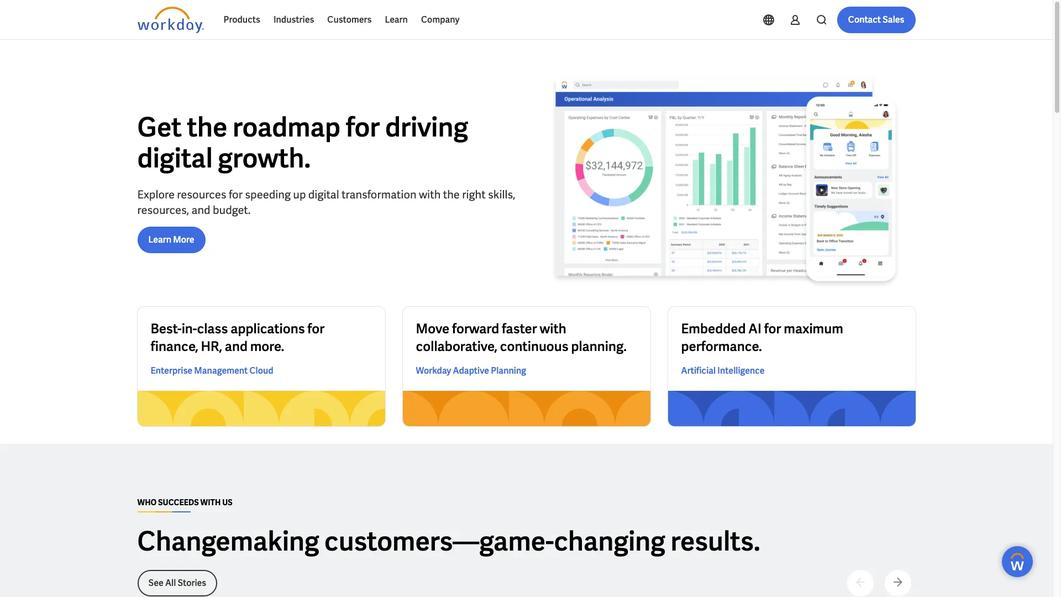 Task type: describe. For each thing, give the bounding box(es) containing it.
with inside move forward faster with collaborative, continuous planning.
[[540, 320, 567, 337]]

move forward faster with collaborative, continuous planning.
[[416, 320, 627, 355]]

for inside get the roadmap for driving digital growth.
[[346, 110, 380, 144]]

who succeeds with us
[[137, 498, 233, 508]]

faster
[[502, 320, 537, 337]]

driving
[[385, 110, 468, 144]]

industries button
[[267, 7, 321, 33]]

and inside best-in-class applications for finance, hr, and more.
[[225, 338, 248, 355]]

more
[[173, 234, 194, 245]]

changemaking
[[137, 524, 319, 559]]

for inside embedded ai for maximum performance.
[[765, 320, 782, 337]]

embedded ai for maximum performance.
[[682, 320, 844, 355]]

contact sales link
[[838, 7, 916, 33]]

contact sales
[[849, 14, 905, 25]]

results.
[[671, 524, 761, 559]]

us
[[222, 498, 233, 508]]

embedded
[[682, 320, 746, 337]]

sales
[[883, 14, 905, 25]]

continuous
[[500, 338, 569, 355]]

right
[[462, 187, 486, 202]]

more.
[[250, 338, 284, 355]]

best-in-class applications for finance, hr, and more.
[[151, 320, 325, 355]]

see
[[148, 577, 164, 589]]

speeding
[[245, 187, 291, 202]]

get
[[137, 110, 182, 144]]

changemaking customers—game-changing results.
[[137, 524, 761, 559]]

resources,
[[137, 203, 189, 217]]

budget.
[[213, 203, 251, 217]]

artificial
[[682, 365, 716, 377]]

workday adaptive planning link
[[416, 365, 527, 378]]

who
[[137, 498, 157, 508]]

management
[[194, 365, 248, 377]]

digital for growth.
[[137, 141, 213, 175]]

industries
[[274, 14, 314, 25]]

workday adaptive planning
[[416, 365, 527, 377]]

up
[[293, 187, 306, 202]]

applications
[[231, 320, 305, 337]]

see all stories
[[148, 577, 206, 589]]

learn for learn more
[[148, 234, 171, 245]]

desktop view of financial management operational analysis dashboard showing operating expenses by cost center and mobile view of human capital management home screen showing suggested tasks and announcements. image
[[536, 75, 916, 289]]

for inside best-in-class applications for finance, hr, and more.
[[308, 320, 325, 337]]

contact
[[849, 14, 882, 25]]

growth.
[[218, 141, 311, 175]]

and inside explore resources for speeding up digital transformation with the right skills, resources, and budget.
[[192, 203, 211, 217]]

move
[[416, 320, 450, 337]]

stories
[[178, 577, 206, 589]]

workday
[[416, 365, 451, 377]]

for inside explore resources for speeding up digital transformation with the right skills, resources, and budget.
[[229, 187, 243, 202]]

cloud
[[250, 365, 274, 377]]



Task type: locate. For each thing, give the bounding box(es) containing it.
1 horizontal spatial and
[[225, 338, 248, 355]]

learn inside dropdown button
[[385, 14, 408, 25]]

digital inside explore resources for speeding up digital transformation with the right skills, resources, and budget.
[[308, 187, 339, 202]]

digital for transformation
[[308, 187, 339, 202]]

customers
[[328, 14, 372, 25]]

roadmap
[[233, 110, 341, 144]]

explore resources for speeding up digital transformation with the right skills, resources, and budget.
[[137, 187, 516, 217]]

explore
[[137, 187, 175, 202]]

1 vertical spatial digital
[[308, 187, 339, 202]]

hr,
[[201, 338, 222, 355]]

enterprise
[[151, 365, 193, 377]]

1 vertical spatial the
[[443, 187, 460, 202]]

1 vertical spatial and
[[225, 338, 248, 355]]

and right hr,
[[225, 338, 248, 355]]

1 horizontal spatial with
[[540, 320, 567, 337]]

learn button
[[378, 7, 415, 33]]

artificial intelligence
[[682, 365, 765, 377]]

skills,
[[488, 187, 516, 202]]

all
[[165, 577, 176, 589]]

company
[[421, 14, 460, 25]]

in-
[[182, 320, 197, 337]]

digital up explore
[[137, 141, 213, 175]]

with left "right"
[[419, 187, 441, 202]]

class
[[197, 320, 228, 337]]

digital inside get the roadmap for driving digital growth.
[[137, 141, 213, 175]]

and
[[192, 203, 211, 217], [225, 338, 248, 355]]

0 vertical spatial the
[[187, 110, 228, 144]]

transformation
[[342, 187, 417, 202]]

the right get
[[187, 110, 228, 144]]

forward
[[452, 320, 500, 337]]

planning
[[491, 365, 527, 377]]

1 horizontal spatial the
[[443, 187, 460, 202]]

products
[[224, 14, 260, 25]]

for
[[346, 110, 380, 144], [229, 187, 243, 202], [308, 320, 325, 337], [765, 320, 782, 337]]

enterprise management cloud link
[[151, 365, 274, 378]]

best-
[[151, 320, 182, 337]]

get the roadmap for driving digital growth.
[[137, 110, 468, 175]]

0 vertical spatial digital
[[137, 141, 213, 175]]

with up continuous
[[540, 320, 567, 337]]

learn for learn
[[385, 14, 408, 25]]

the inside get the roadmap for driving digital growth.
[[187, 110, 228, 144]]

learn more
[[148, 234, 194, 245]]

0 vertical spatial and
[[192, 203, 211, 217]]

changing
[[554, 524, 666, 559]]

0 horizontal spatial the
[[187, 110, 228, 144]]

learn more link
[[137, 226, 206, 253]]

the
[[187, 110, 228, 144], [443, 187, 460, 202]]

adaptive
[[453, 365, 490, 377]]

collaborative,
[[416, 338, 498, 355]]

digital
[[137, 141, 213, 175], [308, 187, 339, 202]]

artificial intelligence link
[[682, 365, 765, 378]]

finance,
[[151, 338, 198, 355]]

1 vertical spatial learn
[[148, 234, 171, 245]]

products button
[[217, 7, 267, 33]]

digital right up
[[308, 187, 339, 202]]

0 horizontal spatial with
[[419, 187, 441, 202]]

1 horizontal spatial learn
[[385, 14, 408, 25]]

maximum
[[784, 320, 844, 337]]

1 vertical spatial with
[[540, 320, 567, 337]]

learn
[[385, 14, 408, 25], [148, 234, 171, 245]]

0 vertical spatial learn
[[385, 14, 408, 25]]

1 horizontal spatial digital
[[308, 187, 339, 202]]

performance.
[[682, 338, 762, 355]]

resources
[[177, 187, 227, 202]]

go to the homepage image
[[137, 7, 204, 33]]

planning.
[[572, 338, 627, 355]]

0 horizontal spatial and
[[192, 203, 211, 217]]

see all stories link
[[137, 570, 218, 597]]

0 horizontal spatial digital
[[137, 141, 213, 175]]

with
[[201, 498, 221, 508]]

enterprise management cloud
[[151, 365, 274, 377]]

succeeds
[[158, 498, 199, 508]]

0 vertical spatial with
[[419, 187, 441, 202]]

company button
[[415, 7, 466, 33]]

intelligence
[[718, 365, 765, 377]]

the left "right"
[[443, 187, 460, 202]]

customers button
[[321, 7, 378, 33]]

learn left company
[[385, 14, 408, 25]]

and down resources
[[192, 203, 211, 217]]

the inside explore resources for speeding up digital transformation with the right skills, resources, and budget.
[[443, 187, 460, 202]]

learn left 'more'
[[148, 234, 171, 245]]

0 horizontal spatial learn
[[148, 234, 171, 245]]

with
[[419, 187, 441, 202], [540, 320, 567, 337]]

with inside explore resources for speeding up digital transformation with the right skills, resources, and budget.
[[419, 187, 441, 202]]

ai
[[749, 320, 762, 337]]

customers—game-
[[325, 524, 554, 559]]



Task type: vqa. For each thing, say whether or not it's contained in the screenshot.
ENTERPRISE
yes



